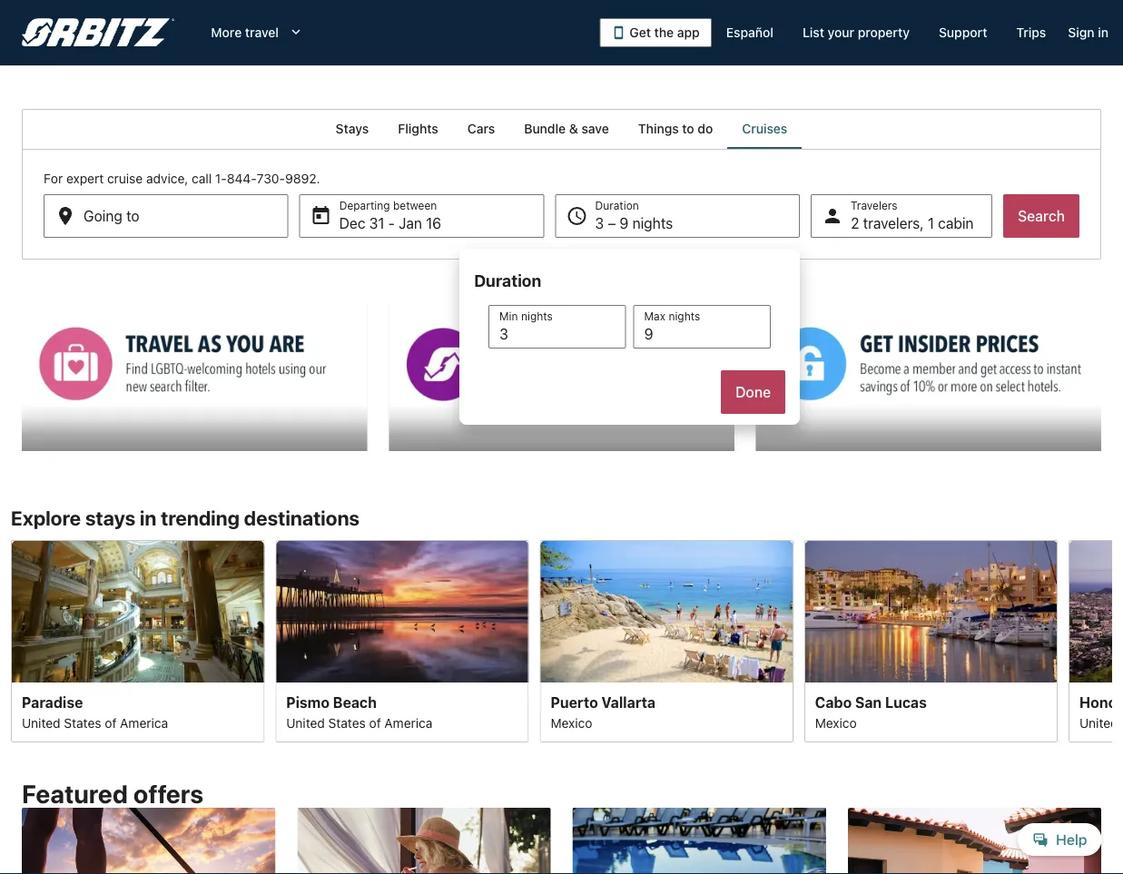 Task type: describe. For each thing, give the bounding box(es) containing it.
mexico inside cabo san lucas mexico
[[815, 716, 857, 731]]

expert
[[66, 171, 104, 186]]

featured offers
[[22, 779, 204, 809]]

trips link
[[1002, 16, 1061, 49]]

list
[[803, 25, 825, 40]]

explore stays in trending destinations
[[11, 506, 360, 530]]

bundle
[[524, 121, 566, 136]]

&
[[569, 121, 578, 136]]

states inside paradise united states of america
[[64, 716, 101, 731]]

advice,
[[146, 171, 188, 186]]

call
[[192, 171, 212, 186]]

honolu
[[1080, 694, 1124, 712]]

do
[[698, 121, 713, 136]]

dec 31 - jan 16
[[339, 215, 442, 232]]

pismo beach united states of america
[[286, 694, 433, 731]]

1
[[928, 215, 935, 232]]

puerto
[[551, 694, 598, 712]]

more travel button
[[197, 16, 319, 49]]

cabo
[[815, 694, 852, 712]]

–
[[608, 215, 616, 232]]

paradise
[[22, 694, 83, 712]]

of inside paradise united states of america
[[105, 716, 117, 731]]

things to do
[[638, 121, 713, 136]]

united inside pismo beach united states of america
[[286, 716, 325, 731]]

beach
[[333, 694, 377, 712]]

list your property
[[803, 25, 910, 40]]

paradise united states of america
[[22, 694, 168, 731]]

the
[[655, 25, 674, 40]]

pismo beach featuring a sunset, views and tropical scenes image
[[275, 540, 529, 683]]

app
[[677, 25, 700, 40]]

stays
[[85, 506, 136, 530]]

puerto vallarta showing a beach, general coastal views and kayaking or canoeing image
[[540, 540, 794, 683]]

pismo
[[286, 694, 330, 712]]

flights
[[398, 121, 438, 136]]

jan
[[399, 215, 422, 232]]

2
[[851, 215, 860, 232]]

3 – 9 nights button
[[555, 194, 800, 238]]

sign
[[1068, 25, 1095, 40]]

offers
[[133, 779, 204, 809]]

search button
[[1004, 194, 1080, 238]]

get the app
[[630, 25, 700, 40]]

s
[[1122, 716, 1124, 731]]

31
[[369, 215, 385, 232]]

opens in a new window image
[[755, 304, 772, 320]]

bundle & save link
[[510, 109, 624, 149]]

done button
[[721, 371, 786, 414]]

flights link
[[384, 109, 453, 149]]

makiki - lower punchbowl - tantalus showing landscape views, a sunset and a city image
[[1069, 540, 1124, 683]]

trips
[[1017, 25, 1047, 40]]

search
[[1018, 208, 1065, 225]]

trending
[[161, 506, 240, 530]]

more
[[211, 25, 242, 40]]

orbitz logo image
[[22, 18, 175, 47]]

puerto vallarta mexico
[[551, 694, 656, 731]]



Task type: locate. For each thing, give the bounding box(es) containing it.
of down beach
[[369, 716, 381, 731]]

3
[[595, 215, 604, 232]]

travelers,
[[863, 215, 924, 232]]

support link
[[925, 16, 1002, 49]]

0 horizontal spatial of
[[105, 716, 117, 731]]

nights
[[633, 215, 673, 232]]

1 states from the left
[[64, 716, 101, 731]]

1 vertical spatial in
[[140, 506, 157, 530]]

united inside honolu united s
[[1080, 716, 1119, 731]]

Enter a number number field
[[489, 305, 626, 349], [634, 305, 771, 349]]

in inside dropdown button
[[1098, 25, 1109, 40]]

for
[[44, 171, 63, 186]]

cruises
[[742, 121, 788, 136]]

español button
[[712, 16, 788, 49]]

1 mexico from the left
[[551, 716, 593, 731]]

in right sign
[[1098, 25, 1109, 40]]

show previous card image
[[0, 631, 22, 653]]

1 horizontal spatial of
[[369, 716, 381, 731]]

vallarta
[[602, 694, 656, 712]]

3 – 9 nights
[[595, 215, 673, 232]]

featured offers region
[[11, 768, 1113, 875]]

cabo san lucas mexico
[[815, 694, 927, 731]]

things
[[638, 121, 679, 136]]

list your property link
[[788, 16, 925, 49]]

0 horizontal spatial united
[[22, 716, 61, 731]]

states inside pismo beach united states of america
[[328, 716, 366, 731]]

show next card image
[[1102, 631, 1124, 653]]

2 united from the left
[[286, 716, 325, 731]]

cars
[[468, 121, 495, 136]]

9
[[620, 215, 629, 232]]

featured offers main content
[[0, 109, 1124, 875]]

united down paradise
[[22, 716, 61, 731]]

mexico inside puerto vallarta mexico
[[551, 716, 593, 731]]

0 horizontal spatial mexico
[[551, 716, 593, 731]]

stays link
[[321, 109, 384, 149]]

lucas
[[886, 694, 927, 712]]

in
[[1098, 25, 1109, 40], [140, 506, 157, 530]]

0 horizontal spatial states
[[64, 716, 101, 731]]

1-
[[215, 171, 227, 186]]

1 horizontal spatial in
[[1098, 25, 1109, 40]]

of
[[105, 716, 117, 731], [369, 716, 381, 731]]

español
[[726, 25, 774, 40]]

9892.
[[285, 171, 320, 186]]

2 states from the left
[[328, 716, 366, 731]]

explore
[[11, 506, 81, 530]]

cruises link
[[728, 109, 802, 149]]

1 enter a number number field from the left
[[489, 305, 626, 349]]

cabin
[[938, 215, 974, 232]]

bundle & save
[[524, 121, 609, 136]]

2 horizontal spatial united
[[1080, 716, 1119, 731]]

states
[[64, 716, 101, 731], [328, 716, 366, 731]]

0 horizontal spatial in
[[140, 506, 157, 530]]

in inside featured offers main content
[[140, 506, 157, 530]]

travel
[[245, 25, 279, 40]]

opens in a new window image
[[388, 304, 404, 320]]

states down beach
[[328, 716, 366, 731]]

marina cabo san lucas which includes a marina, a coastal town and night scenes image
[[805, 540, 1058, 683]]

enter a number number field down duration
[[489, 305, 626, 349]]

0 horizontal spatial enter a number number field
[[489, 305, 626, 349]]

more travel
[[211, 25, 279, 40]]

las vegas featuring interior views image
[[11, 540, 265, 683]]

of up featured offers
[[105, 716, 117, 731]]

2 america from the left
[[385, 716, 433, 731]]

support
[[939, 25, 988, 40]]

get the app link
[[600, 18, 712, 47]]

dec
[[339, 215, 366, 232]]

1 horizontal spatial enter a number number field
[[634, 305, 771, 349]]

download the app button image
[[612, 25, 626, 40]]

2 mexico from the left
[[815, 716, 857, 731]]

property
[[858, 25, 910, 40]]

things to do link
[[624, 109, 728, 149]]

1 horizontal spatial america
[[385, 716, 433, 731]]

mexico
[[551, 716, 593, 731], [815, 716, 857, 731]]

2 enter a number number field from the left
[[634, 305, 771, 349]]

united for honolu
[[1080, 716, 1119, 731]]

1 horizontal spatial united
[[286, 716, 325, 731]]

2 of from the left
[[369, 716, 381, 731]]

1 of from the left
[[105, 716, 117, 731]]

your
[[828, 25, 855, 40]]

0 horizontal spatial america
[[120, 716, 168, 731]]

for expert cruise advice, call 1-844-730-9892.
[[44, 171, 320, 186]]

1 united from the left
[[22, 716, 61, 731]]

united down honolu at the bottom right
[[1080, 716, 1119, 731]]

san
[[856, 694, 882, 712]]

tab list inside featured offers main content
[[22, 109, 1102, 149]]

tab list
[[22, 109, 1102, 149]]

tab list containing stays
[[22, 109, 1102, 149]]

stays
[[336, 121, 369, 136]]

sign in
[[1068, 25, 1109, 40]]

1 america from the left
[[120, 716, 168, 731]]

cruise
[[107, 171, 143, 186]]

2 travelers, 1 cabin
[[851, 215, 974, 232]]

united for paradise
[[22, 716, 61, 731]]

united inside paradise united states of america
[[22, 716, 61, 731]]

in right stays
[[140, 506, 157, 530]]

united down pismo
[[286, 716, 325, 731]]

730-
[[257, 171, 285, 186]]

destinations
[[244, 506, 360, 530]]

2 travelers, 1 cabin button
[[811, 194, 993, 238]]

-
[[388, 215, 395, 232]]

844-
[[227, 171, 257, 186]]

save
[[582, 121, 609, 136]]

honolu united s
[[1080, 694, 1124, 731]]

dec 31 - jan 16 button
[[299, 194, 544, 238]]

1 horizontal spatial mexico
[[815, 716, 857, 731]]

to
[[682, 121, 695, 136]]

get
[[630, 25, 651, 40]]

done
[[736, 384, 771, 401]]

of inside pismo beach united states of america
[[369, 716, 381, 731]]

enter a number number field up done on the right top of page
[[634, 305, 771, 349]]

1 horizontal spatial states
[[328, 716, 366, 731]]

mexico down puerto
[[551, 716, 593, 731]]

united
[[22, 716, 61, 731], [286, 716, 325, 731], [1080, 716, 1119, 731]]

states down paradise
[[64, 716, 101, 731]]

sign in button
[[1061, 16, 1116, 49]]

featured
[[22, 779, 128, 809]]

cars link
[[453, 109, 510, 149]]

america inside paradise united states of america
[[120, 716, 168, 731]]

0 vertical spatial in
[[1098, 25, 1109, 40]]

mexico down cabo on the right of the page
[[815, 716, 857, 731]]

america inside pismo beach united states of america
[[385, 716, 433, 731]]

16
[[426, 215, 442, 232]]

america
[[120, 716, 168, 731], [385, 716, 433, 731]]

duration
[[474, 271, 542, 290]]

3 united from the left
[[1080, 716, 1119, 731]]



Task type: vqa. For each thing, say whether or not it's contained in the screenshot.
The 2023 corresponding to November 2023
no



